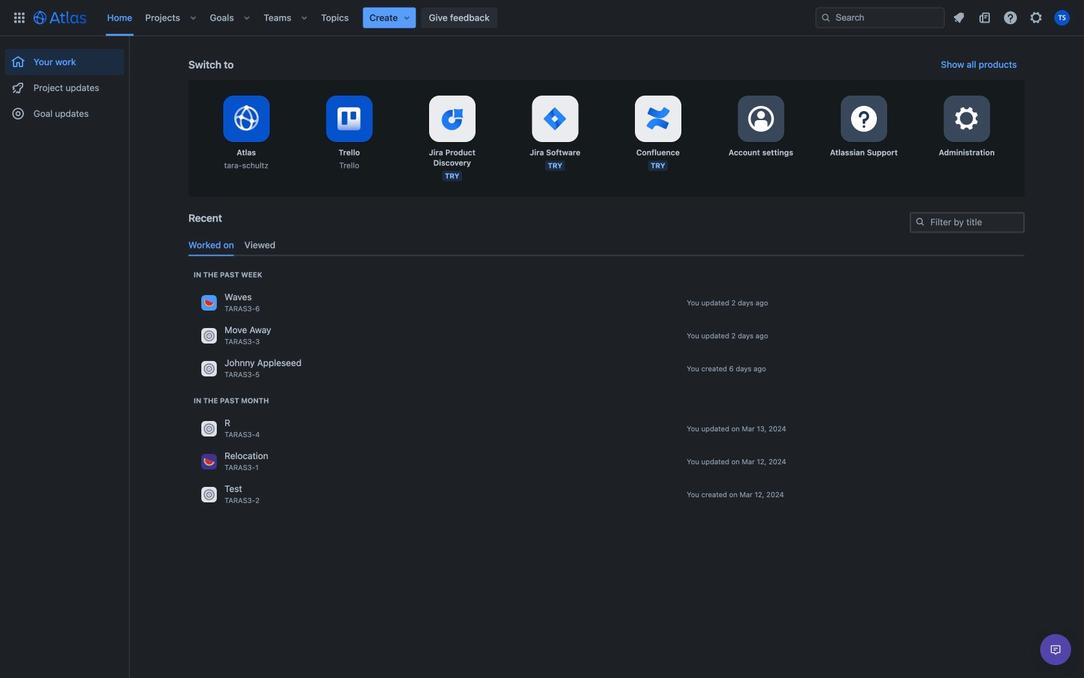 Task type: describe. For each thing, give the bounding box(es) containing it.
2 townsquare image from the top
[[201, 361, 217, 376]]

top element
[[8, 0, 816, 36]]

open intercom messenger image
[[1049, 642, 1064, 657]]

account image
[[1055, 10, 1071, 26]]

help image
[[1004, 10, 1019, 26]]

search image
[[821, 13, 832, 23]]

1 heading from the top
[[194, 270, 262, 280]]

3 townsquare image from the top
[[201, 487, 217, 502]]

2 horizontal spatial settings image
[[1029, 10, 1045, 26]]

0 horizontal spatial settings image
[[746, 103, 777, 134]]

Filter by title field
[[912, 213, 1024, 232]]

townsquare image for 1st heading from the bottom of the page
[[201, 454, 217, 469]]

2 heading from the top
[[194, 395, 269, 406]]

notifications image
[[952, 10, 967, 26]]



Task type: vqa. For each thing, say whether or not it's contained in the screenshot.
Settings icon
yes



Task type: locate. For each thing, give the bounding box(es) containing it.
townsquare image
[[201, 295, 217, 311], [201, 421, 217, 436], [201, 487, 217, 502]]

search image
[[916, 217, 926, 227]]

settings image
[[1029, 10, 1045, 26], [746, 103, 777, 134], [952, 103, 983, 134]]

townsquare image for townsquare image associated with 1st heading from the bottom of the page
[[201, 421, 217, 436]]

switch to... image
[[12, 10, 27, 26]]

1 horizontal spatial settings image
[[952, 103, 983, 134]]

0 vertical spatial townsquare image
[[201, 328, 217, 343]]

1 vertical spatial townsquare image
[[201, 421, 217, 436]]

0 vertical spatial townsquare image
[[201, 295, 217, 311]]

townsquare image for townsquare image corresponding to 2nd heading from the bottom
[[201, 295, 217, 311]]

None search field
[[816, 7, 945, 28]]

1 vertical spatial townsquare image
[[201, 361, 217, 376]]

settings image
[[849, 103, 880, 134]]

townsquare image
[[201, 328, 217, 343], [201, 361, 217, 376], [201, 454, 217, 469]]

0 vertical spatial heading
[[194, 270, 262, 280]]

2 vertical spatial townsquare image
[[201, 454, 217, 469]]

3 townsquare image from the top
[[201, 454, 217, 469]]

Search field
[[816, 7, 945, 28]]

townsquare image for 2nd heading from the bottom
[[201, 328, 217, 343]]

1 townsquare image from the top
[[201, 295, 217, 311]]

2 townsquare image from the top
[[201, 421, 217, 436]]

tab list
[[183, 235, 1031, 256]]

banner
[[0, 0, 1085, 36]]

1 vertical spatial heading
[[194, 395, 269, 406]]

heading
[[194, 270, 262, 280], [194, 395, 269, 406]]

1 townsquare image from the top
[[201, 328, 217, 343]]

2 vertical spatial townsquare image
[[201, 487, 217, 502]]

group
[[5, 36, 124, 130]]



